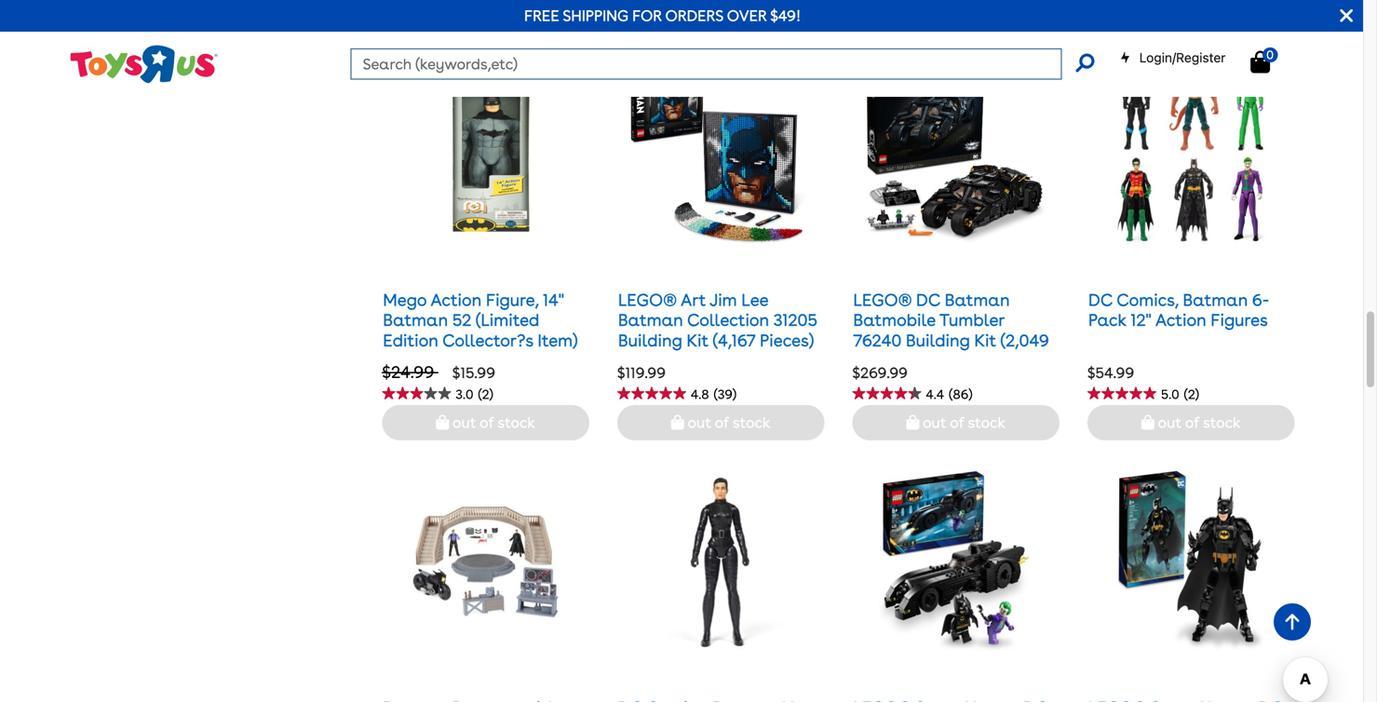 Task type: locate. For each thing, give the bounding box(es) containing it.
3 out of stock from the left
[[920, 414, 1006, 432]]

dc comics, batman 6- pack 12" action figures link
[[1089, 290, 1270, 330]]

(2) right 5.0
[[1185, 387, 1200, 402]]

dc inside lego® dc batman batmobile tumbler 76240 building kit (2,049 pieces) $269.99
[[917, 290, 941, 310]]

shopping bag image for 12"
[[1142, 415, 1155, 430]]

action up 52
[[431, 290, 482, 310]]

building up $119.99
[[618, 331, 683, 351]]

out of stock down 5.0 (2)
[[1155, 414, 1241, 432]]

batman
[[945, 290, 1010, 310], [1184, 290, 1249, 310], [383, 310, 448, 330], [618, 310, 684, 330]]

2 lego® from the left
[[854, 290, 912, 310]]

4 out from the left
[[1159, 414, 1182, 432]]

batman up figures
[[1184, 290, 1249, 310]]

dc comics, batman 12-inch selina kyle action figure, the batman movie collectible kids toys for boys and girls ages 3 and up image
[[645, 469, 798, 655]]

shopping bag image right login/register
[[1251, 51, 1271, 73]]

out for mego action figure, 14" batman 52 (limited edition collector?s item)
[[453, 414, 476, 432]]

1 dc from the left
[[917, 290, 941, 310]]

pieces) down 76240
[[854, 351, 908, 371]]

comics,
[[1117, 290, 1179, 310]]

0 horizontal spatial kit
[[687, 331, 709, 351]]

2 building from the left
[[906, 331, 971, 351]]

1 horizontal spatial action
[[1156, 310, 1207, 330]]

1 lego® from the left
[[618, 290, 677, 310]]

kit down tumbler
[[975, 331, 997, 351]]

out for lego® dc batman batmobile tumbler 76240 building kit (2,049 pieces)
[[923, 414, 947, 432]]

2 shopping bag image from the left
[[1142, 415, 1155, 430]]

out of stock button for lego® dc batman batmobile tumbler 76240 building kit (2,049 pieces)
[[853, 405, 1060, 441]]

2 dc from the left
[[1089, 290, 1113, 310]]

out of stock button for lego® art jim lee batman collection 31205 building kit (4,167 pieces)
[[618, 405, 825, 441]]

pack
[[1089, 310, 1127, 330]]

orders
[[666, 7, 724, 25]]

1 horizontal spatial pieces)
[[854, 351, 908, 371]]

4 out of stock from the left
[[1155, 414, 1241, 432]]

1 shopping bag image from the left
[[672, 415, 685, 430]]

out of stock down (39)
[[685, 414, 771, 432]]

1 out of stock button from the left
[[382, 405, 590, 441]]

mego action figure, 14" batman 52 (limited edition collector?s item) image
[[393, 61, 579, 247]]

0 horizontal spatial (2)
[[478, 387, 494, 402]]

None search field
[[351, 48, 1095, 80]]

(2) for (limited
[[478, 387, 494, 402]]

out down 4.8
[[688, 414, 712, 432]]

$54.99
[[1088, 364, 1135, 382]]

out of stock button down 3.0 (2)
[[382, 405, 590, 441]]

out of stock button down 5.0 (2)
[[1088, 405, 1295, 441]]

building inside lego® dc batman batmobile tumbler 76240 building kit (2,049 pieces) $269.99
[[906, 331, 971, 351]]

out
[[453, 414, 476, 432], [688, 414, 712, 432], [923, 414, 947, 432], [1159, 414, 1182, 432]]

(2) for action
[[1185, 387, 1200, 402]]

dc up "batmobile"
[[917, 290, 941, 310]]

lego® up "batmobile"
[[854, 290, 912, 310]]

2 out of stock button from the left
[[618, 405, 825, 441]]

3 out from the left
[[923, 414, 947, 432]]

out for dc comics, batman 6- pack 12" action figures
[[1159, 414, 1182, 432]]

3 out of stock button from the left
[[853, 405, 1060, 441]]

out down the 3.0 at the left bottom
[[453, 414, 476, 432]]

1 horizontal spatial (2)
[[1185, 387, 1200, 402]]

out down 4.4
[[923, 414, 947, 432]]

0 horizontal spatial action
[[431, 290, 482, 310]]

collector?s
[[443, 331, 534, 351]]

out of stock button
[[382, 405, 590, 441], [618, 405, 825, 441], [853, 405, 1060, 441], [1088, 405, 1295, 441]]

of down 5.0 (2)
[[1186, 414, 1200, 432]]

lego® inside lego® art jim lee batman collection 31205 building kit (4,167 pieces)
[[618, 290, 677, 310]]

out of stock button down (86)
[[853, 405, 1060, 441]]

4 out of stock button from the left
[[1088, 405, 1295, 441]]

1 (2) from the left
[[478, 387, 494, 402]]

0 horizontal spatial pieces)
[[760, 331, 814, 351]]

lee
[[742, 290, 769, 310]]

action down comics,
[[1156, 310, 1207, 330]]

batman down art
[[618, 310, 684, 330]]

1 horizontal spatial lego®
[[854, 290, 912, 310]]

mego action figure, 14" batman 52 (limited edition collector?s item)
[[383, 290, 578, 351]]

pieces)
[[760, 331, 814, 351], [854, 351, 908, 371]]

shopping bag image
[[672, 7, 685, 22], [1251, 51, 1271, 73], [436, 415, 449, 430], [907, 415, 920, 430]]

lego® left art
[[618, 290, 677, 310]]

lego® art jim lee batman collection 31205 building kit (4,167 pieces) image
[[628, 61, 815, 247]]

shopping bag image
[[672, 415, 685, 430], [1142, 415, 1155, 430]]

out of stock
[[449, 414, 536, 432], [685, 414, 771, 432], [920, 414, 1006, 432], [1155, 414, 1241, 432]]

stock for lego® art jim lee batman collection 31205 building kit (4,167 pieces)
[[733, 414, 771, 432]]

(2) right the 3.0 at the left bottom
[[478, 387, 494, 402]]

lego® inside lego® dc batman batmobile tumbler 76240 building kit (2,049 pieces) $269.99
[[854, 290, 912, 310]]

shipping
[[563, 7, 629, 25]]

lego®
[[618, 290, 677, 310], [854, 290, 912, 310]]

batman up tumbler
[[945, 290, 1010, 310]]

5.0 (2)
[[1162, 387, 1200, 402]]

lego® super heroes dc batman construction figure 76259 building set, 275 pieces image
[[1115, 469, 1268, 655]]

(limited
[[476, 310, 540, 330]]

14"
[[543, 290, 564, 310]]

2 out of stock from the left
[[685, 414, 771, 432]]

out of stock down (86)
[[920, 414, 1006, 432]]

$119.99
[[618, 364, 666, 382]]

1 horizontal spatial dc
[[1089, 290, 1113, 310]]

12"
[[1131, 310, 1152, 330]]

(2)
[[478, 387, 494, 402], [1185, 387, 1200, 402]]

over
[[727, 7, 767, 25]]

dc up pack
[[1089, 290, 1113, 310]]

of
[[480, 414, 494, 432], [715, 414, 730, 432], [951, 414, 965, 432], [1186, 414, 1200, 432]]

stock
[[498, 414, 536, 432], [733, 414, 771, 432], [968, 414, 1006, 432], [1204, 414, 1241, 432]]

jim
[[710, 290, 738, 310]]

kit left the (4,167
[[687, 331, 709, 351]]

2 stock from the left
[[733, 414, 771, 432]]

1 horizontal spatial building
[[906, 331, 971, 351]]

mego action figure, 14" batman 52 (limited edition collector?s item) link
[[383, 290, 578, 351]]

dc
[[917, 290, 941, 310], [1089, 290, 1113, 310]]

1 out from the left
[[453, 414, 476, 432]]

of down (86)
[[951, 414, 965, 432]]

building down tumbler
[[906, 331, 971, 351]]

shopping bag image inside the '0' link
[[1251, 51, 1271, 73]]

1 kit from the left
[[687, 331, 709, 351]]

building inside lego® art jim lee batman collection 31205 building kit (4,167 pieces)
[[618, 331, 683, 351]]

1 horizontal spatial shopping bag image
[[1142, 415, 1155, 430]]

of down 3.0 (2)
[[480, 414, 494, 432]]

batman inside mego action figure, 14" batman 52 (limited edition collector?s item)
[[383, 310, 448, 330]]

1 horizontal spatial kit
[[975, 331, 997, 351]]

4 of from the left
[[1186, 414, 1200, 432]]

lego® super heroes dc batmobile: batman vs. the joker chase 76224 building set, 438 pieces image
[[880, 469, 1033, 655]]

kit
[[687, 331, 709, 351], [975, 331, 997, 351]]

of down (39)
[[715, 414, 730, 432]]

lego® dc batman batmobile tumbler 76240 building kit (2,049 pieces) link
[[854, 290, 1050, 371]]

building
[[618, 331, 683, 351], [906, 331, 971, 351]]

3 stock from the left
[[968, 414, 1006, 432]]

action
[[431, 290, 482, 310], [1156, 310, 1207, 330]]

2 out from the left
[[688, 414, 712, 432]]

1 out of stock from the left
[[449, 414, 536, 432]]

52
[[453, 310, 472, 330]]

pieces) down 31205
[[760, 331, 814, 351]]

2 kit from the left
[[975, 331, 997, 351]]

1 stock from the left
[[498, 414, 536, 432]]

76240
[[854, 331, 902, 351]]

lego® dc batman batmobile tumbler 76240 building kit (2,049 pieces) image
[[863, 61, 1050, 247]]

0 horizontal spatial lego®
[[618, 290, 677, 310]]

1 building from the left
[[618, 331, 683, 351]]

out down 5.0
[[1159, 414, 1182, 432]]

item)
[[538, 331, 578, 351]]

out of stock down 3.0 (2)
[[449, 414, 536, 432]]

4 stock from the left
[[1204, 414, 1241, 432]]

out of stock button down (39)
[[618, 405, 825, 441]]

tumbler
[[940, 310, 1005, 330]]

0 horizontal spatial building
[[618, 331, 683, 351]]

1 of from the left
[[480, 414, 494, 432]]

kit inside lego® dc batman batmobile tumbler 76240 building kit (2,049 pieces) $269.99
[[975, 331, 997, 351]]

login/register
[[1140, 50, 1226, 65]]

lego® art jim lee batman collection 31205 building kit (4,167 pieces)
[[618, 290, 818, 351]]

2 of from the left
[[715, 414, 730, 432]]

batman up edition
[[383, 310, 448, 330]]

3 of from the left
[[951, 414, 965, 432]]

out of stock button for dc comics, batman 6- pack 12" action figures
[[1088, 405, 1295, 441]]

0 horizontal spatial dc
[[917, 290, 941, 310]]

dc inside dc comics, batman 6- pack 12" action figures
[[1089, 290, 1113, 310]]

2 (2) from the left
[[1185, 387, 1200, 402]]

figures
[[1211, 310, 1269, 330]]

0 horizontal spatial shopping bag image
[[672, 415, 685, 430]]

lego® dc batman batmobile tumbler 76240 building kit (2,049 pieces) $269.99
[[853, 290, 1050, 382]]



Task type: describe. For each thing, give the bounding box(es) containing it.
free shipping for orders over $49! link
[[525, 7, 801, 25]]

batman batcave with exclusive batman and penguin action figures and batcycle, image
[[409, 469, 562, 655]]

collection
[[688, 310, 770, 330]]

4.8 (39)
[[691, 387, 737, 402]]

batman inside lego® dc batman batmobile tumbler 76240 building kit (2,049 pieces) $269.99
[[945, 290, 1010, 310]]

of for mego action figure, 14" batman 52 (limited edition collector?s item)
[[480, 414, 494, 432]]

shopping bag image down $24.99
[[436, 415, 449, 430]]

5.0
[[1162, 387, 1180, 402]]

4.4 (86)
[[926, 387, 973, 402]]

stock for lego® dc batman batmobile tumbler 76240 building kit (2,049 pieces)
[[968, 414, 1006, 432]]

3.0 (2)
[[456, 387, 494, 402]]

dc comics, batman 6-pack 12" action figures image
[[1115, 61, 1268, 247]]

out of stock for dc comics, batman 6- pack 12" action figures
[[1155, 414, 1241, 432]]

pieces) inside lego® art jim lee batman collection 31205 building kit (4,167 pieces)
[[760, 331, 814, 351]]

(39)
[[714, 387, 737, 402]]

out of stock for lego® dc batman batmobile tumbler 76240 building kit (2,049 pieces)
[[920, 414, 1006, 432]]

free shipping for orders over $49!
[[525, 7, 801, 25]]

free
[[525, 7, 560, 25]]

out of stock for lego® art jim lee batman collection 31205 building kit (4,167 pieces)
[[685, 414, 771, 432]]

3.0
[[456, 387, 474, 402]]

close button image
[[1341, 6, 1354, 26]]

$49!
[[771, 7, 801, 25]]

dc comics, batman 6- pack 12" action figures
[[1089, 290, 1270, 330]]

stock for dc comics, batman 6- pack 12" action figures
[[1204, 414, 1241, 432]]

4.8
[[691, 387, 710, 402]]

out of stock for mego action figure, 14" batman 52 (limited edition collector?s item)
[[449, 414, 536, 432]]

of for lego® art jim lee batman collection 31205 building kit (4,167 pieces)
[[715, 414, 730, 432]]

figure,
[[486, 290, 539, 310]]

toys r us image
[[69, 43, 218, 85]]

stock for mego action figure, 14" batman 52 (limited edition collector?s item)
[[498, 414, 536, 432]]

(2,049
[[1001, 331, 1050, 351]]

login/register button
[[1121, 48, 1226, 67]]

0 link
[[1251, 47, 1290, 74]]

$15.99
[[453, 364, 496, 382]]

art
[[681, 290, 706, 310]]

(86)
[[950, 387, 973, 402]]

batmobile
[[854, 310, 936, 330]]

batman inside lego® art jim lee batman collection 31205 building kit (4,167 pieces)
[[618, 310, 684, 330]]

shopping bag image for collection
[[672, 415, 685, 430]]

lego® art jim lee batman collection 31205 building kit (4,167 pieces) link
[[618, 290, 818, 351]]

4.4
[[926, 387, 945, 402]]

lego® for lego® art jim lee batman collection 31205 building kit (4,167 pieces)
[[618, 290, 677, 310]]

action inside mego action figure, 14" batman 52 (limited edition collector?s item)
[[431, 290, 482, 310]]

0
[[1267, 47, 1275, 62]]

shopping bag image right for in the top left of the page
[[672, 7, 685, 22]]

kit inside lego® art jim lee batman collection 31205 building kit (4,167 pieces)
[[687, 331, 709, 351]]

action inside dc comics, batman 6- pack 12" action figures
[[1156, 310, 1207, 330]]

Enter Keyword or Item No. search field
[[351, 48, 1063, 80]]

31205
[[774, 310, 818, 330]]

shopping bag image down the $269.99
[[907, 415, 920, 430]]

of for dc comics, batman 6- pack 12" action figures
[[1186, 414, 1200, 432]]

batman inside dc comics, batman 6- pack 12" action figures
[[1184, 290, 1249, 310]]

out of stock button for mego action figure, 14" batman 52 (limited edition collector?s item)
[[382, 405, 590, 441]]

$24.99
[[382, 362, 439, 382]]

of for lego® dc batman batmobile tumbler 76240 building kit (2,049 pieces)
[[951, 414, 965, 432]]

pieces) inside lego® dc batman batmobile tumbler 76240 building kit (2,049 pieces) $269.99
[[854, 351, 908, 371]]

6-
[[1253, 290, 1270, 310]]

edition
[[383, 331, 439, 351]]

mego
[[383, 290, 427, 310]]

out for lego® art jim lee batman collection 31205 building kit (4,167 pieces)
[[688, 414, 712, 432]]

(4,167
[[713, 331, 756, 351]]

$269.99
[[853, 364, 908, 382]]

for
[[633, 7, 662, 25]]

lego® for lego® dc batman batmobile tumbler 76240 building kit (2,049 pieces) $269.99
[[854, 290, 912, 310]]



Task type: vqa. For each thing, say whether or not it's contained in the screenshot.
OF for LEGO® Art Jim Lee Batman Collection 31205 Building Kit (4,167 Pieces)
yes



